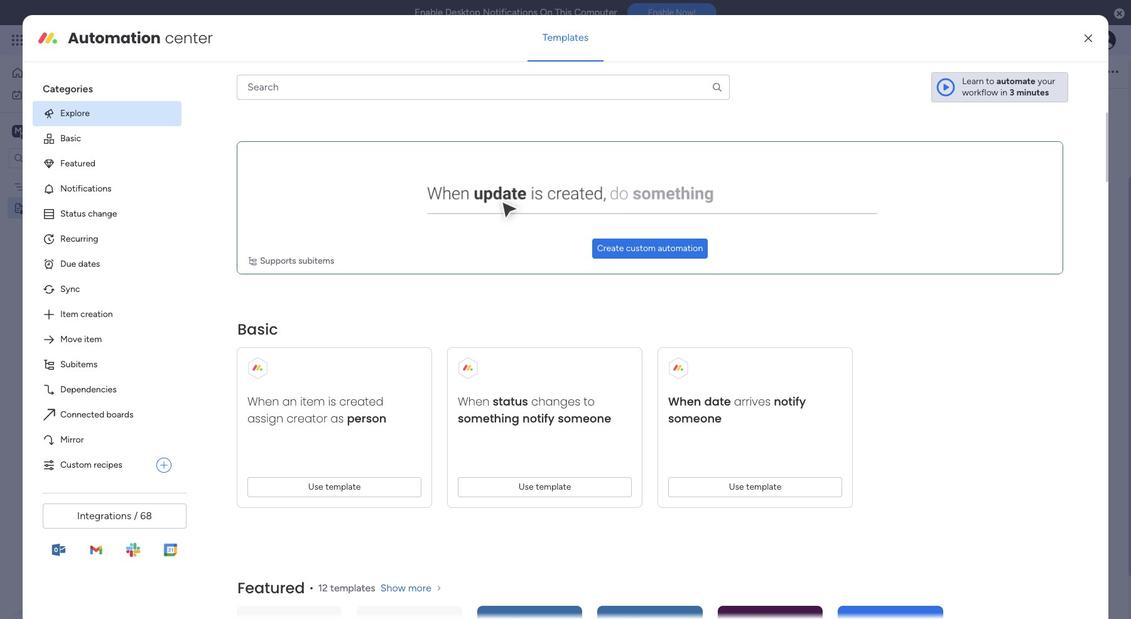 Task type: describe. For each thing, give the bounding box(es) containing it.
integrations
[[77, 510, 131, 522]]

computer
[[575, 7, 618, 18]]

subitems
[[299, 256, 335, 266]]

enable now! button
[[628, 3, 717, 22]]

report
[[503, 411, 530, 423]]

today
[[460, 214, 494, 229]]

marketing plan
[[30, 181, 88, 192]]

3 minutes
[[1010, 87, 1050, 98]]

1 horizontal spatial ✨
[[443, 278, 457, 293]]

1 image
[[458, 93, 461, 97]]

12
[[318, 583, 328, 595]]

1 horizontal spatial 📋
[[443, 342, 457, 357]]

item creation
[[60, 309, 113, 320]]

automation
[[68, 28, 161, 48]]

notify inside when status changes   to something notify someone
[[523, 411, 555, 427]]

featured inside option
[[60, 158, 96, 169]]

style button
[[529, 61, 560, 82]]

notifications option
[[33, 177, 182, 202]]

workflow
[[963, 87, 999, 98]]

move
[[60, 334, 82, 345]]

undo ⌘+z image
[[237, 66, 249, 77]]

connected boards
[[60, 410, 134, 420]]

boards
[[107, 410, 134, 420]]

use for when
[[519, 482, 534, 493]]

templates
[[543, 31, 589, 43]]

marketing
[[30, 181, 69, 192]]

categories heading
[[33, 72, 182, 101]]

item inside when an item is created assign creator as
[[300, 394, 325, 410]]

automation  center image
[[38, 28, 58, 48]]

show more
[[381, 583, 432, 595]]

minutes
[[1017, 87, 1050, 98]]

use for when an item is created assign creator as
[[308, 482, 324, 493]]

item inside option
[[84, 334, 102, 345]]

Search in workspace field
[[26, 151, 105, 165]]

1
[[460, 134, 464, 146]]

creation
[[80, 309, 113, 320]]

main workspace
[[29, 125, 103, 137]]

show more link
[[381, 583, 444, 595]]

create custom automation
[[598, 243, 703, 254]]

enable desktop notifications on this computer
[[415, 7, 618, 18]]

enable for enable desktop notifications on this computer
[[415, 7, 443, 18]]

integrations / 68
[[77, 510, 152, 522]]

1 horizontal spatial upcoming
[[460, 342, 519, 357]]

mention image
[[572, 65, 585, 78]]

in
[[1001, 87, 1008, 98]]

3 use template button from the left
[[669, 478, 843, 498]]

item
[[60, 309, 78, 320]]

management
[[127, 33, 195, 47]]

automation
[[658, 243, 703, 254]]

📂
[[443, 214, 457, 229]]

create custom automation button
[[593, 239, 708, 259]]

created
[[340, 394, 384, 410]]

this
[[555, 7, 572, 18]]

0 horizontal spatial upcoming
[[203, 174, 245, 185]]

list box containing marketing plan
[[0, 173, 160, 388]]

automation center
[[68, 28, 213, 48]]

featured option
[[33, 151, 182, 177]]

change
[[88, 209, 117, 219]]

finish
[[476, 411, 500, 423]]

explore
[[60, 108, 90, 119]]

text
[[342, 66, 357, 77]]

templates button
[[528, 23, 604, 53]]

.
[[464, 134, 466, 146]]

my work button
[[8, 85, 135, 105]]

mirror option
[[33, 428, 182, 453]]

status
[[60, 209, 86, 219]]

enable for enable now!
[[648, 8, 674, 18]]

recurring option
[[33, 227, 182, 252]]

date
[[705, 394, 731, 410]]

workspace image
[[12, 124, 25, 138]]

supports
[[260, 256, 296, 266]]

custom recipes option
[[33, 453, 151, 478]]

1 horizontal spatial notifications
[[483, 7, 538, 18]]

basic option
[[33, 126, 182, 151]]

explore option
[[33, 101, 182, 126]]

status change
[[60, 209, 117, 219]]

center
[[165, 28, 213, 48]]

workspace
[[53, 125, 103, 137]]

style
[[535, 66, 555, 77]]

numbered list image
[[483, 66, 494, 77]]

1 vertical spatial ✨ priorities for the week
[[443, 278, 584, 293]]

use template for when an item is created assign creator as
[[308, 482, 361, 493]]

1 vertical spatial 📋 upcoming tasks
[[443, 342, 551, 357]]

move item option
[[33, 327, 182, 353]]

when status changes   to something notify someone
[[458, 394, 612, 427]]

something
[[458, 411, 520, 427]]

see plans image
[[208, 33, 220, 48]]

workspace selection element
[[12, 124, 105, 140]]

dependencies
[[60, 385, 117, 395]]

/
[[134, 510, 138, 522]]

layout image
[[432, 66, 443, 77]]

subitems option
[[33, 353, 182, 378]]

68
[[140, 510, 152, 522]]

custom
[[626, 243, 656, 254]]

create slide deck
[[476, 391, 552, 403]]

status
[[493, 394, 529, 410]]

recipes
[[94, 460, 122, 471]]

categories list box
[[33, 72, 192, 478]]

monday work management
[[56, 33, 195, 47]]

to inside when status changes   to something notify someone
[[584, 394, 595, 410]]

enable now!
[[648, 8, 696, 18]]

due dates option
[[33, 252, 182, 277]]

due dates
[[60, 259, 100, 270]]

when an item is created assign creator as
[[248, 394, 384, 427]]

create
[[476, 391, 505, 403]]

1 horizontal spatial the
[[533, 278, 551, 293]]

0 horizontal spatial tasks
[[247, 174, 268, 185]]

sync
[[60, 284, 80, 295]]



Task type: locate. For each thing, give the bounding box(es) containing it.
0 horizontal spatial week
[[271, 154, 293, 165]]

enable inside "button"
[[648, 8, 674, 18]]

1 vertical spatial ✨
[[443, 278, 457, 293]]

1 vertical spatial to
[[584, 394, 595, 410]]

use template button for when an item is created assign creator as
[[248, 478, 422, 498]]

0 horizontal spatial featured
[[60, 158, 96, 169]]

notifications left on
[[483, 7, 538, 18]]

plan
[[71, 181, 88, 192]]

when up finish
[[458, 394, 490, 410]]

custom recipes
[[60, 460, 122, 471]]

2 horizontal spatial template
[[747, 482, 782, 493]]

create
[[598, 243, 624, 254]]

2 use from the left
[[519, 482, 534, 493]]

dapulse close image
[[1115, 8, 1126, 20]]

is
[[328, 394, 336, 410]]

1 horizontal spatial 📋 upcoming tasks
[[443, 342, 551, 357]]

None search field
[[237, 75, 730, 100]]

0 horizontal spatial template
[[326, 482, 361, 493]]

1 horizontal spatial featured
[[238, 578, 305, 599]]

use
[[308, 482, 324, 493], [519, 482, 534, 493], [729, 482, 745, 493]]

1 vertical spatial notify
[[523, 411, 555, 427]]

0 vertical spatial notify
[[774, 394, 807, 410]]

automate
[[997, 76, 1036, 87]]

0 vertical spatial item
[[84, 334, 102, 345]]

now!
[[677, 8, 696, 18]]

to up workflow
[[987, 76, 995, 87]]

work inside button
[[42, 89, 61, 100]]

m
[[14, 125, 22, 136]]

template for when
[[536, 482, 572, 493]]

2 horizontal spatial use
[[729, 482, 745, 493]]

3 use from the left
[[729, 482, 745, 493]]

1 horizontal spatial use
[[519, 482, 534, 493]]

0 horizontal spatial priorities
[[203, 154, 240, 165]]

creator
[[287, 411, 328, 427]]

deck
[[530, 391, 552, 403]]

1 template from the left
[[326, 482, 361, 493]]

0 vertical spatial week
[[271, 154, 293, 165]]

2 template from the left
[[536, 482, 572, 493]]

1 when from the left
[[248, 394, 279, 410]]

assign
[[248, 411, 284, 427]]

priorities
[[203, 154, 240, 165], [460, 278, 510, 293]]

0 horizontal spatial someone
[[558, 411, 612, 427]]

normal
[[311, 66, 340, 77]]

0 horizontal spatial use
[[308, 482, 324, 493]]

when inside when an item is created assign creator as
[[248, 394, 279, 410]]

1 vertical spatial upcoming
[[460, 342, 519, 357]]

work right my
[[42, 89, 61, 100]]

1 horizontal spatial for
[[513, 278, 529, 293]]

to
[[987, 76, 995, 87], [584, 394, 595, 410]]

2 when from the left
[[458, 394, 490, 410]]

0 vertical spatial priorities
[[203, 154, 240, 165]]

0 horizontal spatial use template
[[308, 482, 361, 493]]

✨
[[190, 154, 201, 165], [443, 278, 457, 293]]

template
[[326, 482, 361, 493], [536, 482, 572, 493], [747, 482, 782, 493]]

my work
[[28, 89, 61, 100]]

0 vertical spatial 📋 upcoming tasks
[[190, 174, 268, 185]]

0 horizontal spatial item
[[84, 334, 102, 345]]

notify right arrives
[[774, 394, 807, 410]]

0 horizontal spatial for
[[242, 154, 254, 165]]

use template button for when
[[458, 478, 632, 498]]

0 horizontal spatial basic
[[60, 133, 81, 144]]

v2 ellipsis image
[[1108, 63, 1119, 80]]

1 horizontal spatial to
[[987, 76, 995, 87]]

status change option
[[33, 202, 182, 227]]

0 horizontal spatial when
[[248, 394, 279, 410]]

dependencies option
[[33, 378, 182, 403]]

1 use template from the left
[[308, 482, 361, 493]]

0 vertical spatial to
[[987, 76, 995, 87]]

enable left now!
[[648, 8, 674, 18]]

featured up plan
[[60, 158, 96, 169]]

1 horizontal spatial priorities
[[460, 278, 510, 293]]

bulleted list image
[[462, 66, 473, 77]]

item up creator
[[300, 394, 325, 410]]

as
[[331, 411, 344, 427]]

more
[[409, 583, 432, 595]]

0 vertical spatial featured
[[60, 158, 96, 169]]

someone down changes
[[558, 411, 612, 427]]

upcoming
[[203, 174, 245, 185], [460, 342, 519, 357]]

select product image
[[11, 34, 24, 47]]

work
[[102, 33, 124, 47], [42, 89, 61, 100]]

1 use template button from the left
[[248, 478, 422, 498]]

1 vertical spatial priorities
[[460, 278, 510, 293]]

1 horizontal spatial notify
[[774, 394, 807, 410]]

your
[[1039, 76, 1056, 87]]

an
[[283, 394, 297, 410]]

kendall parks image
[[1097, 30, 1117, 50]]

work for monday
[[102, 33, 124, 47]]

2 horizontal spatial when
[[669, 394, 702, 410]]

when inside when date arrives notify someone
[[669, 394, 702, 410]]

recurring
[[60, 234, 98, 244]]

checklist image
[[504, 66, 516, 77]]

1 vertical spatial the
[[533, 278, 551, 293]]

supports subitems
[[260, 256, 335, 266]]

the
[[256, 154, 269, 165], [533, 278, 551, 293]]

arrives
[[735, 394, 771, 410]]

3 template from the left
[[747, 482, 782, 493]]

3 use template from the left
[[729, 482, 782, 493]]

1 horizontal spatial use template
[[519, 482, 572, 493]]

learn
[[963, 76, 985, 87]]

📋
[[190, 174, 201, 185], [443, 342, 457, 357]]

when for when status changes   to something notify someone
[[458, 394, 490, 410]]

someone down date
[[669, 411, 722, 427]]

1 vertical spatial notifications
[[60, 183, 112, 194]]

changes
[[532, 394, 581, 410]]

1 horizontal spatial week
[[554, 278, 584, 293]]

integrations / 68 button
[[43, 504, 187, 529]]

item creation option
[[33, 302, 182, 327]]

3 when from the left
[[669, 394, 702, 410]]

templates
[[331, 583, 376, 595]]

share button
[[1044, 61, 1096, 81]]

0 vertical spatial work
[[102, 33, 124, 47]]

use template button
[[248, 478, 422, 498], [458, 478, 632, 498], [669, 478, 843, 498]]

1 horizontal spatial item
[[300, 394, 325, 410]]

0 vertical spatial ✨ priorities for the week
[[190, 154, 293, 165]]

categories
[[43, 83, 93, 95]]

0 vertical spatial the
[[256, 154, 269, 165]]

search image
[[712, 82, 723, 93]]

featured left 12
[[238, 578, 305, 599]]

to right changes
[[584, 394, 595, 410]]

learn to automate
[[963, 76, 1036, 87]]

0 vertical spatial basic
[[60, 133, 81, 144]]

2 use template button from the left
[[458, 478, 632, 498]]

1 horizontal spatial someone
[[669, 411, 722, 427]]

notes
[[30, 203, 54, 213]]

0 vertical spatial tasks
[[247, 174, 268, 185]]

notifications up status change
[[60, 183, 112, 194]]

2 horizontal spatial use template
[[729, 482, 782, 493]]

1 vertical spatial basic
[[238, 319, 278, 340]]

private board image
[[13, 202, 25, 214]]

0 horizontal spatial notifications
[[60, 183, 112, 194]]

0 horizontal spatial ✨ priorities for the week
[[190, 154, 293, 165]]

0 vertical spatial upcoming
[[203, 174, 245, 185]]

1 vertical spatial tasks
[[522, 342, 551, 357]]

1 someone from the left
[[558, 411, 612, 427]]

subitems
[[60, 359, 98, 370]]

sync option
[[33, 277, 182, 302]]

option
[[0, 175, 160, 178]]

0 horizontal spatial notify
[[523, 411, 555, 427]]

0 vertical spatial for
[[242, 154, 254, 165]]

0 horizontal spatial 📋
[[190, 174, 201, 185]]

notifications inside option
[[60, 183, 112, 194]]

1 vertical spatial 📋
[[443, 342, 457, 357]]

when date arrives notify someone
[[669, 394, 807, 427]]

my
[[28, 89, 40, 100]]

1 horizontal spatial use template button
[[458, 478, 632, 498]]

notify down deck
[[523, 411, 555, 427]]

use template for when
[[519, 482, 572, 493]]

3
[[1010, 87, 1015, 98]]

1 horizontal spatial enable
[[648, 8, 674, 18]]

1 horizontal spatial ✨ priorities for the week
[[443, 278, 584, 293]]

work right monday
[[102, 33, 124, 47]]

person
[[347, 411, 387, 427]]

12 templates
[[318, 583, 376, 595]]

1 vertical spatial work
[[42, 89, 61, 100]]

connected
[[60, 410, 104, 420]]

2 someone from the left
[[669, 411, 722, 427]]

list box
[[0, 173, 160, 388]]

0 horizontal spatial 📋 upcoming tasks
[[190, 174, 268, 185]]

📂 today
[[443, 214, 497, 229]]

when left date
[[669, 394, 702, 410]]

1 vertical spatial week
[[554, 278, 584, 293]]

finish report
[[476, 411, 530, 423]]

1 horizontal spatial work
[[102, 33, 124, 47]]

1 .
[[460, 134, 466, 146]]

monday
[[56, 33, 99, 47]]

enable
[[415, 7, 443, 18], [648, 8, 674, 18]]

1 use from the left
[[308, 482, 324, 493]]

0 vertical spatial 📋
[[190, 174, 201, 185]]

0 horizontal spatial use template button
[[248, 478, 422, 498]]

0 vertical spatial ✨
[[190, 154, 201, 165]]

item right move
[[84, 334, 102, 345]]

1 horizontal spatial template
[[536, 482, 572, 493]]

0 horizontal spatial enable
[[415, 7, 443, 18]]

notifications
[[483, 7, 538, 18], [60, 183, 112, 194]]

2 use template from the left
[[519, 482, 572, 493]]

lottie animation element
[[0, 493, 160, 620]]

your workflow in
[[963, 76, 1056, 98]]

1 vertical spatial featured
[[238, 578, 305, 599]]

main
[[29, 125, 51, 137]]

desktop
[[446, 7, 481, 18]]

1 horizontal spatial when
[[458, 394, 490, 410]]

basic inside option
[[60, 133, 81, 144]]

2 horizontal spatial use template button
[[669, 478, 843, 498]]

home image
[[11, 67, 24, 79]]

0 vertical spatial notifications
[[483, 7, 538, 18]]

connected boards option
[[33, 403, 182, 428]]

show
[[381, 583, 406, 595]]

enable left 'desktop' in the left of the page
[[415, 7, 443, 18]]

when up assign
[[248, 394, 279, 410]]

featured
[[60, 158, 96, 169], [238, 578, 305, 599]]

when inside when status changes   to something notify someone
[[458, 394, 490, 410]]

0 horizontal spatial ✨
[[190, 154, 201, 165]]

move item
[[60, 334, 102, 345]]

Search for a column type search field
[[237, 75, 730, 100]]

0 horizontal spatial work
[[42, 89, 61, 100]]

dates
[[78, 259, 100, 270]]

someone inside when status changes   to something notify someone
[[558, 411, 612, 427]]

for
[[242, 154, 254, 165], [513, 278, 529, 293]]

1 vertical spatial item
[[300, 394, 325, 410]]

normal text
[[311, 66, 357, 77]]

slide
[[507, 391, 528, 403]]

notify inside when date arrives notify someone
[[774, 394, 807, 410]]

when for when an item is created assign creator as
[[248, 394, 279, 410]]

on
[[540, 7, 553, 18]]

1 horizontal spatial tasks
[[522, 342, 551, 357]]

0 horizontal spatial the
[[256, 154, 269, 165]]

template for when an item is created assign creator as
[[326, 482, 361, 493]]

lottie animation image
[[0, 493, 160, 620]]

someone inside when date arrives notify someone
[[669, 411, 722, 427]]

1 vertical spatial for
[[513, 278, 529, 293]]

due
[[60, 259, 76, 270]]

when
[[248, 394, 279, 410], [458, 394, 490, 410], [669, 394, 702, 410]]

board activity image
[[959, 64, 974, 79]]

when for when date arrives notify someone
[[669, 394, 702, 410]]

work for my
[[42, 89, 61, 100]]

✨ priorities for the week
[[190, 154, 293, 165], [443, 278, 584, 293]]

1 horizontal spatial basic
[[238, 319, 278, 340]]

0 horizontal spatial to
[[584, 394, 595, 410]]



Task type: vqa. For each thing, say whether or not it's contained in the screenshot.
Today
yes



